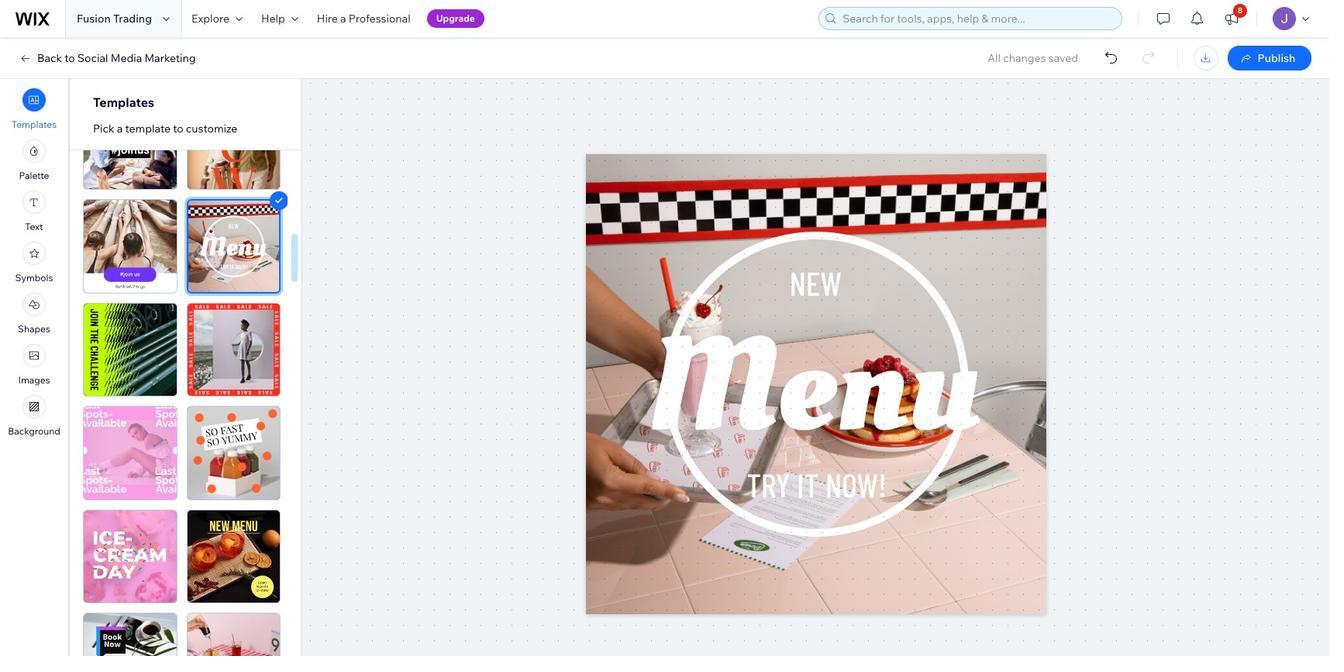 Task type: locate. For each thing, give the bounding box(es) containing it.
help button
[[252, 0, 308, 37]]

background
[[8, 426, 60, 437]]

saved
[[1049, 51, 1078, 65]]

changes
[[1003, 51, 1046, 65]]

0 horizontal spatial a
[[117, 122, 123, 136]]

back to social media marketing button
[[19, 51, 196, 65]]

fusion
[[77, 12, 111, 26]]

text button
[[22, 191, 46, 233]]

trading
[[113, 12, 152, 26]]

shapes button
[[18, 293, 50, 335]]

a for template
[[117, 122, 123, 136]]

images
[[18, 374, 50, 386]]

templates
[[93, 95, 154, 110], [12, 119, 57, 130]]

media
[[111, 51, 142, 65]]

0 vertical spatial a
[[340, 12, 346, 26]]

1 horizontal spatial to
[[173, 122, 184, 136]]

customize
[[186, 122, 238, 136]]

images button
[[18, 344, 50, 386]]

menu
[[0, 84, 68, 442]]

0 vertical spatial to
[[65, 51, 75, 65]]

a right hire at left top
[[340, 12, 346, 26]]

hire
[[317, 12, 338, 26]]

symbols
[[15, 272, 53, 284]]

templates up "palette" button
[[12, 119, 57, 130]]

social
[[77, 51, 108, 65]]

a right pick
[[117, 122, 123, 136]]

1 horizontal spatial a
[[340, 12, 346, 26]]

back
[[37, 51, 62, 65]]

templates up pick
[[93, 95, 154, 110]]

1 horizontal spatial templates
[[93, 95, 154, 110]]

palette
[[19, 170, 49, 181]]

1 vertical spatial templates
[[12, 119, 57, 130]]

hire a professional link
[[308, 0, 420, 37]]

to
[[65, 51, 75, 65], [173, 122, 184, 136]]

a
[[340, 12, 346, 26], [117, 122, 123, 136]]

0 vertical spatial templates
[[93, 95, 154, 110]]

publish
[[1258, 51, 1296, 65]]

1 vertical spatial a
[[117, 122, 123, 136]]

symbols button
[[15, 242, 53, 284]]

to right template
[[173, 122, 184, 136]]

publish button
[[1228, 46, 1312, 71]]

explore
[[191, 12, 229, 26]]

menu containing templates
[[0, 84, 68, 442]]

to right the back
[[65, 51, 75, 65]]

0 horizontal spatial templates
[[12, 119, 57, 130]]



Task type: vqa. For each thing, say whether or not it's contained in the screenshot.
Marketing & SEO
no



Task type: describe. For each thing, give the bounding box(es) containing it.
Search for tools, apps, help & more... field
[[838, 8, 1117, 29]]

template
[[125, 122, 171, 136]]

hire a professional
[[317, 12, 411, 26]]

all changes saved
[[988, 51, 1078, 65]]

pick a template to customize
[[93, 122, 238, 136]]

professional
[[349, 12, 411, 26]]

a for professional
[[340, 12, 346, 26]]

1 vertical spatial to
[[173, 122, 184, 136]]

help
[[261, 12, 285, 26]]

back to social media marketing
[[37, 51, 196, 65]]

0 horizontal spatial to
[[65, 51, 75, 65]]

fusion trading
[[77, 12, 152, 26]]

marketing
[[145, 51, 196, 65]]

upgrade button
[[427, 9, 484, 28]]

text
[[25, 221, 43, 233]]

8
[[1238, 5, 1243, 16]]

templates inside menu
[[12, 119, 57, 130]]

8 button
[[1215, 0, 1249, 37]]

palette button
[[19, 140, 49, 181]]

pick
[[93, 122, 114, 136]]

templates button
[[12, 88, 57, 130]]

background button
[[8, 395, 60, 437]]

shapes
[[18, 323, 50, 335]]

all
[[988, 51, 1001, 65]]

upgrade
[[436, 12, 475, 24]]



